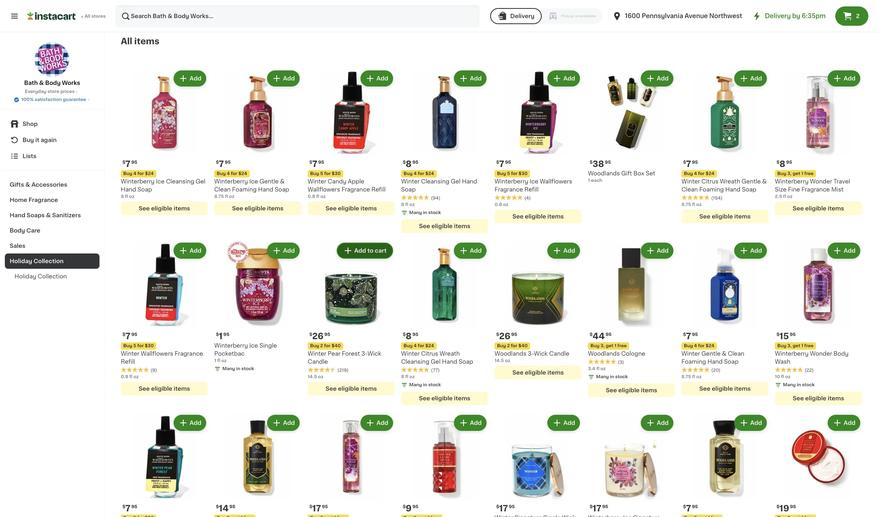 Task type: locate. For each thing, give the bounding box(es) containing it.
1 vertical spatial 8.75
[[681, 203, 691, 207]]

citrus for 8
[[421, 351, 438, 357]]

wreath up (154)
[[720, 179, 740, 184]]

ice inside winterberry ice gentle & clean foaming hand soap 8.75 fl oz
[[249, 179, 258, 184]]

0 horizontal spatial buy 2 for $40
[[310, 344, 341, 348]]

eligible for winter citrus wreath cleansing gel hand soap
[[431, 396, 453, 402]]

add button
[[174, 71, 205, 86], [268, 71, 299, 86], [361, 71, 392, 86], [455, 71, 486, 86], [548, 71, 579, 86], [641, 71, 673, 86], [735, 71, 766, 86], [828, 71, 859, 86], [174, 244, 205, 258], [268, 244, 299, 258], [455, 244, 486, 258], [548, 244, 579, 258], [641, 244, 673, 258], [735, 244, 766, 258], [828, 244, 859, 258], [174, 416, 205, 431], [268, 416, 299, 431], [361, 416, 392, 431], [455, 416, 486, 431], [548, 416, 579, 431], [641, 416, 673, 431], [735, 416, 766, 431], [828, 416, 859, 431]]

8.75 fl oz down winter gentle & clean foaming hand soap at the right of the page
[[681, 375, 702, 379]]

2 inside button
[[856, 13, 860, 19]]

38
[[593, 160, 604, 168]]

1 horizontal spatial gentle
[[701, 351, 721, 357]]

2 horizontal spatial gentle
[[742, 179, 761, 184]]

0 vertical spatial wallflowers
[[540, 179, 572, 184]]

2 horizontal spatial 17
[[593, 505, 601, 513]]

1 horizontal spatial $30
[[332, 172, 341, 176]]

1 horizontal spatial refill
[[371, 187, 386, 193]]

1 horizontal spatial body
[[45, 80, 61, 86]]

$24 up winterberry ice gentle & clean foaming hand soap 8.75 fl oz
[[238, 172, 247, 176]]

foaming inside winter citrus wreath gentle & clean foaming hand soap
[[699, 187, 724, 193]]

0 vertical spatial 14.5
[[495, 359, 504, 363]]

gifts & accessories
[[10, 182, 67, 188]]

buy down 44
[[590, 344, 599, 348]]

winterberry inside winterberry ice wallflowers fragrance refill
[[495, 179, 528, 184]]

bath & body works
[[24, 80, 80, 86]]

hand
[[462, 179, 477, 184], [121, 187, 136, 193], [258, 187, 273, 193], [725, 187, 740, 193], [10, 213, 25, 218], [442, 359, 457, 365], [707, 359, 723, 365]]

0 horizontal spatial 17
[[312, 505, 321, 513]]

eligible for woodlands cologne
[[618, 388, 640, 393]]

0 horizontal spatial buy 5 for $30
[[123, 344, 154, 348]]

1 vertical spatial wallflowers
[[308, 187, 340, 193]]

4 up the winter cleansing gel hand soap
[[414, 172, 417, 176]]

8 fl oz down the winter cleansing gel hand soap
[[401, 203, 415, 207]]

1 horizontal spatial 3-
[[528, 351, 534, 357]]

3, down $ 44 95
[[600, 344, 605, 348]]

woodlands inside "woodlands gift box set 1 each"
[[588, 171, 620, 176]]

fragrance inside "winter candy apple wallflowers fragrance refill 0.8 fl oz"
[[342, 187, 370, 193]]

$24 for winter gentle & clean foaming hand soap
[[706, 344, 714, 348]]

2 horizontal spatial 2
[[856, 13, 860, 19]]

see eligible items button for winter pear forest 3-wick candle
[[308, 382, 395, 396]]

4 up the 'winter citrus wreath cleansing gel hand soap'
[[414, 344, 417, 348]]

buy 3, get 1 free up fine
[[777, 172, 814, 176]]

1 $ 26 95 from the left
[[309, 332, 330, 341]]

$30 up winterberry ice wallflowers fragrance refill
[[519, 172, 528, 176]]

4 up winterberry ice cleansing gel hand soap 8 fl oz
[[133, 172, 136, 176]]

buy 3, get 1 free
[[777, 172, 814, 176], [590, 344, 627, 348], [777, 344, 814, 348]]

14.5
[[495, 359, 504, 363], [308, 375, 317, 379]]

$24 for winter citrus wreath cleansing gel hand soap
[[425, 344, 434, 348]]

1 wick from the left
[[367, 351, 381, 357]]

cleansing inside winterberry ice cleansing gel hand soap 8 fl oz
[[166, 179, 194, 184]]

ice inside winterberry ice wallflowers fragrance refill
[[530, 179, 538, 184]]

citrus up (154)
[[701, 179, 718, 184]]

1 horizontal spatial buy 2 for $40
[[497, 344, 528, 348]]

ice for single
[[249, 343, 258, 349]]

4 up winterberry ice gentle & clean foaming hand soap 8.75 fl oz
[[227, 172, 230, 176]]

see eligible items for winter citrus wreath gentle & clean foaming hand soap
[[699, 214, 751, 220]]

2 wick from the left
[[534, 351, 548, 357]]

(9)
[[151, 369, 157, 373]]

1 3- from the left
[[361, 351, 368, 357]]

care
[[26, 228, 40, 234]]

for up the 'winter citrus wreath cleansing gel hand soap'
[[418, 344, 424, 348]]

0 vertical spatial 8.75 fl oz
[[681, 203, 702, 207]]

3, for 44
[[600, 344, 605, 348]]

4 up winter gentle & clean foaming hand soap at the right of the page
[[694, 344, 697, 348]]

gentle inside winterberry ice gentle & clean foaming hand soap 8.75 fl oz
[[259, 179, 279, 184]]

winter for winter candy apple wallflowers fragrance refill 0.8 fl oz
[[308, 179, 326, 184]]

for up winter wallflowers fragrance refill
[[137, 344, 144, 348]]

wick inside woodlands 3-wick candle 14.5 oz
[[534, 351, 548, 357]]

1 17 from the left
[[312, 505, 321, 513]]

2 3- from the left
[[528, 351, 534, 357]]

wonder inside winterberry wonder body wash
[[810, 351, 832, 357]]

buy up winter citrus wreath gentle & clean foaming hand soap
[[684, 172, 693, 176]]

2 horizontal spatial buy 5 for $30
[[497, 172, 528, 176]]

0 horizontal spatial $30
[[145, 344, 154, 348]]

cleansing
[[166, 179, 194, 184], [421, 179, 449, 184], [401, 359, 429, 365]]

soap inside winter gentle & clean foaming hand soap
[[724, 359, 739, 365]]

1 horizontal spatial 26
[[499, 332, 510, 341]]

$24 for winter cleansing gel hand soap
[[425, 172, 434, 176]]

26 up the winter pear forest 3-wick candle
[[312, 332, 323, 341]]

product group containing 15
[[775, 241, 862, 406]]

2 horizontal spatial 5
[[507, 172, 510, 176]]

buy up 0.8 fl oz
[[123, 344, 132, 348]]

buy up winterberry ice cleansing gel hand soap 8 fl oz
[[123, 172, 132, 176]]

1 horizontal spatial all
[[121, 37, 132, 46]]

many in stock button
[[401, 0, 488, 10]]

$ 17 95
[[309, 505, 328, 513], [496, 505, 515, 513], [590, 505, 608, 513]]

buy 3, get 1 free up 'woodlands cologne'
[[590, 344, 627, 348]]

buy 3, get 1 free for 15
[[777, 344, 814, 348]]

winterberry for clean
[[214, 179, 248, 184]]

ice for wallflowers
[[530, 179, 538, 184]]

bath & body works logo image
[[34, 42, 70, 77]]

5 up winterberry ice wallflowers fragrance refill
[[507, 172, 510, 176]]

0 horizontal spatial gentle
[[259, 179, 279, 184]]

7
[[125, 160, 130, 168], [219, 160, 224, 168], [312, 160, 317, 168], [499, 160, 504, 168], [686, 160, 691, 168], [125, 332, 130, 341], [686, 332, 691, 341], [125, 505, 130, 513], [686, 505, 691, 513]]

1 horizontal spatial 14.5
[[495, 359, 504, 363]]

4
[[133, 172, 136, 176], [227, 172, 230, 176], [414, 172, 417, 176], [694, 172, 697, 176], [414, 344, 417, 348], [694, 344, 697, 348]]

ice
[[156, 179, 165, 184], [249, 179, 258, 184], [530, 179, 538, 184], [249, 343, 258, 349]]

items for winterberry ice gentle & clean foaming hand soap
[[267, 206, 283, 211]]

$ inside $ 15 95
[[777, 333, 779, 337]]

winter inside winter wallflowers fragrance refill
[[121, 351, 139, 357]]

box
[[633, 171, 644, 176]]

(77)
[[431, 369, 440, 373]]

$30 for winter wallflowers fragrance refill
[[145, 344, 154, 348]]

1 vertical spatial citrus
[[421, 351, 438, 357]]

wreath up (77)
[[440, 351, 460, 357]]

for up candy
[[324, 172, 331, 176]]

1 $ 17 95 from the left
[[309, 505, 328, 513]]

holiday collection link
[[5, 254, 99, 269], [5, 269, 99, 284]]

items for winter cleansing gel hand soap
[[454, 224, 470, 229]]

4 for winterberry ice cleansing gel hand soap
[[133, 172, 136, 176]]

2
[[856, 13, 860, 19], [320, 344, 323, 348], [507, 344, 510, 348]]

for up winterberry ice cleansing gel hand soap 8 fl oz
[[137, 172, 144, 176]]

1 horizontal spatial $ 17 95
[[496, 505, 515, 513]]

Search field
[[116, 6, 479, 27]]

citrus
[[701, 179, 718, 184], [421, 351, 438, 357]]

refill inside winter wallflowers fragrance refill
[[121, 359, 135, 365]]

0 horizontal spatial 5
[[133, 344, 136, 348]]

winter inside the 'winter citrus wreath cleansing gel hand soap'
[[401, 351, 420, 357]]

buy for winterberry wonder body wash
[[777, 344, 786, 348]]

candle
[[549, 351, 569, 357], [308, 359, 328, 365]]

add
[[190, 76, 201, 81], [283, 76, 295, 81], [376, 76, 388, 81], [470, 76, 482, 81], [563, 76, 575, 81], [657, 76, 669, 81], [750, 76, 762, 81], [844, 76, 855, 81], [190, 248, 201, 254], [283, 248, 295, 254], [354, 248, 366, 254], [470, 248, 482, 254], [563, 248, 575, 254], [657, 248, 669, 254], [750, 248, 762, 254], [844, 248, 855, 254], [190, 420, 201, 426], [283, 420, 295, 426], [376, 420, 388, 426], [470, 420, 482, 426], [563, 420, 575, 426], [657, 420, 669, 426], [750, 420, 762, 426], [844, 420, 855, 426]]

free up 'woodlands cologne'
[[617, 344, 627, 348]]

1 horizontal spatial clean
[[681, 187, 698, 193]]

many in stock for winter cleansing gel hand soap
[[409, 211, 441, 215]]

1 wonder from the top
[[810, 179, 832, 184]]

1 8.75 fl oz from the top
[[681, 203, 702, 207]]

buy up winter gentle & clean foaming hand soap at the right of the page
[[684, 344, 693, 348]]

1 8 fl oz from the top
[[401, 203, 415, 207]]

winter inside winter citrus wreath gentle & clean foaming hand soap
[[681, 179, 700, 184]]

buy for winter citrus wreath cleansing gel hand soap
[[404, 344, 413, 348]]

service type group
[[490, 8, 602, 24]]

$ 26 95 up woodlands 3-wick candle 14.5 oz
[[496, 332, 517, 341]]

95 inside $ 44 95
[[606, 333, 612, 337]]

for
[[137, 172, 144, 176], [231, 172, 237, 176], [324, 172, 331, 176], [418, 172, 424, 176], [511, 172, 518, 176], [698, 172, 705, 176], [137, 344, 144, 348], [324, 344, 330, 348], [418, 344, 424, 348], [511, 344, 517, 348], [698, 344, 705, 348]]

2 horizontal spatial refill
[[524, 187, 539, 193]]

eligible for winter pear forest 3-wick candle
[[338, 386, 359, 392]]

0 vertical spatial wonder
[[810, 179, 832, 184]]

$24 up the 'winter citrus wreath cleansing gel hand soap'
[[425, 344, 434, 348]]

all for all stores
[[85, 14, 90, 19]]

holiday collection for 1st holiday collection link from the bottom
[[14, 274, 67, 280]]

1 horizontal spatial wick
[[534, 351, 548, 357]]

0 horizontal spatial all
[[85, 14, 90, 19]]

woodlands
[[588, 171, 620, 176], [495, 351, 526, 357], [588, 351, 620, 357]]

buy up size
[[777, 172, 786, 176]]

1 horizontal spatial delivery
[[765, 13, 791, 19]]

sanitizers
[[52, 213, 81, 218]]

7 for winter gentle & clean foaming hand soap
[[686, 332, 691, 341]]

0 vertical spatial collection
[[33, 259, 64, 264]]

winterberry inside winterberry ice cleansing gel hand soap 8 fl oz
[[121, 179, 154, 184]]

winterberry wonder travel size fine fragrance mist 2.5 fl oz
[[775, 179, 850, 199]]

buy up woodlands 3-wick candle 14.5 oz
[[497, 344, 506, 348]]

1 vertical spatial 8 fl oz
[[401, 375, 415, 379]]

buy for winter candy apple wallflowers fragrance refill
[[310, 172, 319, 176]]

for up the winter cleansing gel hand soap
[[418, 172, 424, 176]]

95 inside $ 14 95
[[229, 505, 235, 509]]

ice inside winterberry ice single pocketbac 1 fl oz
[[249, 343, 258, 349]]

$40 up woodlands 3-wick candle 14.5 oz
[[518, 344, 528, 348]]

citrus for 7
[[701, 179, 718, 184]]

1 vertical spatial holiday collection
[[14, 274, 67, 280]]

gentle
[[259, 179, 279, 184], [742, 179, 761, 184], [701, 351, 721, 357]]

$24 for winter citrus wreath gentle & clean foaming hand soap
[[706, 172, 714, 176]]

$24 up the winter cleansing gel hand soap
[[425, 172, 434, 176]]

0 horizontal spatial wallflowers
[[141, 351, 173, 357]]

$30 up winter wallflowers fragrance refill
[[145, 344, 154, 348]]

3.4
[[588, 367, 595, 371]]

buy for winter cleansing gel hand soap
[[404, 172, 413, 176]]

get for 15
[[793, 344, 800, 348]]

foaming inside winter gentle & clean foaming hand soap
[[681, 359, 706, 365]]

buy 4 for $24 up winter gentle & clean foaming hand soap at the right of the page
[[684, 344, 714, 348]]

cleansing inside the 'winter citrus wreath cleansing gel hand soap'
[[401, 359, 429, 365]]

1 $40 from the left
[[332, 344, 341, 348]]

2 $40 from the left
[[518, 344, 528, 348]]

3- inside the winter pear forest 3-wick candle
[[361, 351, 368, 357]]

stock for woodlands cologne
[[615, 375, 628, 379]]

4 up winter citrus wreath gentle & clean foaming hand soap
[[694, 172, 697, 176]]

1 horizontal spatial buy 5 for $30
[[310, 172, 341, 176]]

★★★★★
[[401, 195, 429, 201], [401, 195, 429, 201], [495, 195, 523, 201], [495, 195, 523, 201], [681, 195, 710, 201], [681, 195, 710, 201], [588, 359, 616, 365], [588, 359, 616, 365], [121, 367, 149, 373], [121, 367, 149, 373], [308, 367, 336, 373], [308, 367, 336, 373], [401, 367, 429, 373], [401, 367, 429, 373], [681, 367, 710, 373], [681, 367, 710, 373], [775, 367, 803, 373], [775, 367, 803, 373]]

holiday collection for 1st holiday collection link from the top
[[10, 259, 64, 264]]

holiday
[[10, 259, 32, 264], [14, 274, 36, 280]]

for up winterberry ice gentle & clean foaming hand soap 8.75 fl oz
[[231, 172, 237, 176]]

14.5 oz
[[308, 375, 323, 379]]

oz inside "winter candy apple wallflowers fragrance refill 0.8 fl oz"
[[320, 195, 326, 199]]

get up 'woodlands cologne'
[[606, 344, 613, 348]]

winter inside the winter pear forest 3-wick candle
[[308, 351, 326, 357]]

& inside winter citrus wreath gentle & clean foaming hand soap
[[762, 179, 767, 184]]

product group containing 19
[[775, 414, 862, 518]]

2 horizontal spatial 0.8
[[495, 203, 502, 207]]

foaming
[[232, 187, 257, 193], [699, 187, 724, 193], [681, 359, 706, 365]]

3, down $ 15 95
[[787, 344, 792, 348]]

0 horizontal spatial 14.5
[[308, 375, 317, 379]]

8.75
[[214, 195, 224, 199], [681, 203, 691, 207], [681, 375, 691, 379]]

1 down "pocketbac"
[[214, 359, 216, 363]]

2 horizontal spatial $30
[[519, 172, 528, 176]]

buy left it at the top left
[[23, 137, 34, 143]]

wreath inside the 'winter citrus wreath cleansing gel hand soap'
[[440, 351, 460, 357]]

fl inside winterberry wonder travel size fine fragrance mist 2.5 fl oz
[[783, 195, 786, 199]]

winter wallflowers fragrance refill
[[121, 351, 203, 365]]

fragrance inside winter wallflowers fragrance refill
[[175, 351, 203, 357]]

wonder inside winterberry wonder travel size fine fragrance mist 2.5 fl oz
[[810, 179, 832, 184]]

$30 up candy
[[332, 172, 341, 176]]

19
[[779, 505, 789, 513]]

2 8.75 fl oz from the top
[[681, 375, 702, 379]]

$30
[[332, 172, 341, 176], [519, 172, 528, 176], [145, 344, 154, 348]]

None search field
[[115, 5, 480, 27]]

$ 8 95 up size
[[777, 160, 792, 168]]

2 horizontal spatial body
[[834, 351, 849, 357]]

1 buy 2 for $40 from the left
[[310, 344, 341, 348]]

in inside many in stock button
[[423, 3, 427, 7]]

14.5 inside woodlands 3-wick candle 14.5 oz
[[495, 359, 504, 363]]

soap inside winterberry ice gentle & clean foaming hand soap 8.75 fl oz
[[275, 187, 289, 193]]

many in stock
[[409, 3, 441, 7], [409, 211, 441, 215], [222, 367, 254, 371], [596, 375, 628, 379], [409, 383, 441, 387], [783, 383, 815, 387]]

17
[[312, 505, 321, 513], [499, 505, 508, 513], [593, 505, 601, 513]]

$ 26 95 up pear
[[309, 332, 330, 341]]

get up fine
[[793, 172, 800, 176]]

winter for winter citrus wreath cleansing gel hand soap
[[401, 351, 420, 357]]

get down $ 15 95
[[793, 344, 800, 348]]

buy 5 for $30 up winterberry ice wallflowers fragrance refill
[[497, 172, 528, 176]]

0 horizontal spatial 2
[[320, 344, 323, 348]]

$ 1 95
[[216, 332, 229, 341]]

0 horizontal spatial clean
[[214, 187, 231, 193]]

candle inside the winter pear forest 3-wick candle
[[308, 359, 328, 365]]

2 26 from the left
[[499, 332, 510, 341]]

3, up fine
[[787, 172, 792, 176]]

5 up "winter candy apple wallflowers fragrance refill 0.8 fl oz"
[[320, 172, 323, 176]]

0 vertical spatial 0.8
[[308, 195, 315, 199]]

for up winterberry ice wallflowers fragrance refill
[[511, 172, 518, 176]]

0 horizontal spatial 0.8
[[121, 375, 128, 379]]

0 vertical spatial all
[[85, 14, 90, 19]]

items for winterberry wonder body wash
[[828, 396, 844, 402]]

gel inside winterberry ice cleansing gel hand soap 8 fl oz
[[196, 179, 205, 184]]

see for winterberry ice gentle & clean foaming hand soap
[[232, 206, 243, 211]]

buy for winterberry ice gentle & clean foaming hand soap
[[217, 172, 226, 176]]

items for winter pear forest 3-wick candle
[[361, 386, 377, 392]]

see for woodlands 3-wick candle
[[512, 370, 523, 376]]

winter inside the winter cleansing gel hand soap
[[401, 179, 420, 184]]

0 vertical spatial candle
[[549, 351, 569, 357]]

items for woodlands cologne
[[641, 388, 657, 393]]

buy up winterberry ice gentle & clean foaming hand soap 8.75 fl oz
[[217, 172, 226, 176]]

0 horizontal spatial gel
[[196, 179, 205, 184]]

0 horizontal spatial 3-
[[361, 351, 368, 357]]

(22)
[[805, 369, 814, 373]]

sales link
[[5, 238, 99, 254]]

8 fl oz for winter cleansing gel hand soap
[[401, 203, 415, 207]]

woodlands cologne
[[588, 351, 645, 357]]

1 vertical spatial 8.75 fl oz
[[681, 375, 702, 379]]

2 $ 26 95 from the left
[[496, 332, 517, 341]]

$ 26 95 for woodlands 3-wick candle
[[496, 332, 517, 341]]

1 vertical spatial wonder
[[810, 351, 832, 357]]

0.8 oz
[[495, 203, 508, 207]]

1600 pennsylvania avenue northwest button
[[612, 5, 742, 27]]

2 buy 2 for $40 from the left
[[497, 344, 528, 348]]

2 vertical spatial 0.8
[[121, 375, 128, 379]]

delivery button
[[490, 8, 542, 24]]

$24 up winterberry ice cleansing gel hand soap 8 fl oz
[[145, 172, 154, 176]]

winter for winter cleansing gel hand soap
[[401, 179, 420, 184]]

winterberry
[[121, 179, 154, 184], [214, 179, 248, 184], [495, 179, 528, 184], [775, 179, 809, 184], [214, 343, 248, 349], [775, 351, 809, 357]]

2 horizontal spatial $ 17 95
[[590, 505, 608, 513]]

hand inside winter citrus wreath gentle & clean foaming hand soap
[[725, 187, 740, 193]]

product group
[[401, 0, 488, 25], [121, 69, 208, 215], [214, 69, 301, 215], [308, 69, 395, 215], [401, 69, 488, 233], [495, 69, 582, 224], [588, 69, 675, 184], [681, 69, 768, 224], [775, 69, 862, 215], [121, 241, 208, 396], [214, 241, 301, 374], [308, 241, 395, 396], [401, 241, 488, 406], [495, 241, 582, 380], [588, 241, 675, 398], [681, 241, 768, 396], [775, 241, 862, 406], [121, 414, 208, 518], [214, 414, 301, 518], [308, 414, 395, 518], [401, 414, 488, 518], [495, 414, 582, 518], [588, 414, 675, 518], [681, 414, 768, 518], [775, 414, 862, 518]]

soap inside winterberry ice cleansing gel hand soap 8 fl oz
[[137, 187, 152, 193]]

buy 5 for $30 up winter wallflowers fragrance refill
[[123, 344, 154, 348]]

buy 3, get 1 free down $ 15 95
[[777, 344, 814, 348]]

for up pear
[[324, 344, 330, 348]]

hand inside the 'winter citrus wreath cleansing gel hand soap'
[[442, 359, 457, 365]]

2 wonder from the top
[[810, 351, 832, 357]]

0 horizontal spatial body
[[10, 228, 25, 234]]

$24
[[145, 172, 154, 176], [238, 172, 247, 176], [425, 172, 434, 176], [706, 172, 714, 176], [425, 344, 434, 348], [706, 344, 714, 348]]

wonder for body
[[810, 351, 832, 357]]

buy 2 for $40 up woodlands 3-wick candle 14.5 oz
[[497, 344, 528, 348]]

0 horizontal spatial wick
[[367, 351, 381, 357]]

refill
[[371, 187, 386, 193], [524, 187, 539, 193], [121, 359, 135, 365]]

buy down 15
[[777, 344, 786, 348]]

refill inside "winter candy apple wallflowers fragrance refill 0.8 fl oz"
[[371, 187, 386, 193]]

gifts
[[10, 182, 24, 188]]

wonder up (22)
[[810, 351, 832, 357]]

1 26 from the left
[[312, 332, 323, 341]]

wonder for travel
[[810, 179, 832, 184]]

26 up woodlands 3-wick candle 14.5 oz
[[499, 332, 510, 341]]

buy up 14.5 oz
[[310, 344, 319, 348]]

0 horizontal spatial $40
[[332, 344, 341, 348]]

buy for woodlands 3-wick candle
[[497, 344, 506, 348]]

95 inside $ 9 95
[[412, 505, 418, 509]]

winter for winter pear forest 3-wick candle
[[308, 351, 326, 357]]

$24 up winter gentle & clean foaming hand soap at the right of the page
[[706, 344, 714, 348]]

winterberry ice single pocketbac 1 fl oz
[[214, 343, 277, 363]]

1 horizontal spatial $40
[[518, 344, 528, 348]]

4 for winterberry ice gentle & clean foaming hand soap
[[227, 172, 230, 176]]

buy 4 for $24 up winter citrus wreath gentle & clean foaming hand soap
[[684, 172, 714, 176]]

buy 2 for $40 up pear
[[310, 344, 341, 348]]

see eligible items button for winterberry ice cleansing gel hand soap
[[121, 202, 208, 215]]

1 horizontal spatial 2
[[507, 344, 510, 348]]

$ 44 95
[[590, 332, 612, 341]]

free up winterberry wonder travel size fine fragrance mist 2.5 fl oz
[[804, 172, 814, 176]]

wonder up "mist"
[[810, 179, 832, 184]]

$ 14 95
[[216, 505, 235, 513]]

1 horizontal spatial $ 26 95
[[496, 332, 517, 341]]

$ 8 95 up the 'winter citrus wreath cleansing gel hand soap'
[[403, 332, 418, 341]]

2 vertical spatial 8.75
[[681, 375, 691, 379]]

for for winter citrus wreath gentle & clean foaming hand soap
[[698, 172, 705, 176]]

3-
[[361, 351, 368, 357], [528, 351, 534, 357]]

$ 8 95 for winter citrus wreath cleansing gel hand soap
[[403, 332, 418, 341]]

1 horizontal spatial wreath
[[720, 179, 740, 184]]

buy 5 for $30 for winter candy apple wallflowers fragrance refill
[[310, 172, 341, 176]]

fragrance inside "link"
[[29, 197, 58, 203]]

$ 26 95
[[309, 332, 330, 341], [496, 332, 517, 341]]

5
[[320, 172, 323, 176], [507, 172, 510, 176], [133, 344, 136, 348]]

refill inside winterberry ice wallflowers fragrance refill
[[524, 187, 539, 193]]

buy up 0.8 oz
[[497, 172, 506, 176]]

wallflowers inside "winter candy apple wallflowers fragrance refill 0.8 fl oz"
[[308, 187, 340, 193]]

5 up winter wallflowers fragrance refill
[[133, 344, 136, 348]]

fl inside winterberry ice cleansing gel hand soap 8 fl oz
[[125, 195, 128, 199]]

8.75 fl oz down winter citrus wreath gentle & clean foaming hand soap
[[681, 203, 702, 207]]

free
[[804, 172, 814, 176], [617, 344, 627, 348], [804, 344, 814, 348]]

2 horizontal spatial wallflowers
[[540, 179, 572, 184]]

eligible for woodlands 3-wick candle
[[525, 370, 546, 376]]

buy 4 for $24 up the winter cleansing gel hand soap
[[404, 172, 434, 176]]

1 vertical spatial 14.5
[[308, 375, 317, 379]]

buy 5 for $30 up candy
[[310, 172, 341, 176]]

buy 2 for $40 for woodlands 3-wick candle
[[497, 344, 528, 348]]

wick inside the winter pear forest 3-wick candle
[[367, 351, 381, 357]]

95 inside $ 1 95
[[223, 333, 229, 337]]

winterberry inside winterberry ice single pocketbac 1 fl oz
[[214, 343, 248, 349]]

26 for woodlands 3-wick candle
[[499, 332, 510, 341]]

stores
[[91, 14, 106, 19]]

free up winterberry wonder body wash
[[804, 344, 814, 348]]

0 horizontal spatial 26
[[312, 332, 323, 341]]

buy up the 'winter citrus wreath cleansing gel hand soap'
[[404, 344, 413, 348]]

wreath inside winter citrus wreath gentle & clean foaming hand soap
[[720, 179, 740, 184]]

see eligible items for winterberry wonder body wash
[[793, 396, 844, 402]]

winterberry ice gentle & clean foaming hand soap 8.75 fl oz
[[214, 179, 289, 199]]

all for all items
[[121, 37, 132, 46]]

stock
[[428, 3, 441, 7], [428, 211, 441, 215], [241, 367, 254, 371], [615, 375, 628, 379], [428, 383, 441, 387], [802, 383, 815, 387]]

for for woodlands 3-wick candle
[[511, 344, 517, 348]]

1 vertical spatial body
[[10, 228, 25, 234]]

holiday collection link down body care 'link'
[[5, 254, 99, 269]]

& inside winter gentle & clean foaming hand soap
[[722, 351, 726, 357]]

1 horizontal spatial citrus
[[701, 179, 718, 184]]

buy for winterberry ice wallflowers fragrance refill
[[497, 172, 506, 176]]

0 horizontal spatial candle
[[308, 359, 328, 365]]

buy 4 for $24 up winterberry ice gentle & clean foaming hand soap 8.75 fl oz
[[217, 172, 247, 176]]

delivery by 6:35pm link
[[752, 11, 826, 21]]

woodlands 3-wick candle 14.5 oz
[[495, 351, 569, 363]]

1 vertical spatial holiday
[[14, 274, 36, 280]]

1 left "each"
[[588, 178, 590, 183]]

0 vertical spatial holiday collection
[[10, 259, 64, 264]]

1 vertical spatial all
[[121, 37, 132, 46]]

for for winter candy apple wallflowers fragrance refill
[[324, 172, 331, 176]]

hand inside winterberry ice cleansing gel hand soap 8 fl oz
[[121, 187, 136, 193]]

2 8 fl oz from the top
[[401, 375, 415, 379]]

$40 up pear
[[332, 344, 341, 348]]

buy 2 for $40
[[310, 344, 341, 348], [497, 344, 528, 348]]

0 vertical spatial body
[[45, 80, 61, 86]]

$ inside $ 9 95
[[403, 505, 406, 509]]

0 vertical spatial 8 fl oz
[[401, 203, 415, 207]]

in for winter citrus wreath cleansing gel hand soap
[[423, 383, 427, 387]]

citrus inside winter citrus wreath gentle & clean foaming hand soap
[[701, 179, 718, 184]]

wick
[[367, 351, 381, 357], [534, 351, 548, 357]]

see eligible items for woodlands cologne
[[606, 388, 657, 393]]

9
[[406, 505, 412, 513]]

see eligible items button for woodlands 3-wick candle
[[495, 366, 582, 380]]

buy up the winter cleansing gel hand soap
[[404, 172, 413, 176]]

0 horizontal spatial citrus
[[421, 351, 438, 357]]

many in stock inside button
[[409, 3, 441, 7]]

instacart logo image
[[27, 11, 76, 21]]

see for winterberry wonder body wash
[[793, 396, 804, 402]]

all stores
[[85, 14, 106, 19]]

1 horizontal spatial 5
[[320, 172, 323, 176]]

0 vertical spatial 8.75
[[214, 195, 224, 199]]

citrus up (77)
[[421, 351, 438, 357]]

1 horizontal spatial wallflowers
[[308, 187, 340, 193]]

8 fl oz down the 'winter citrus wreath cleansing gel hand soap'
[[401, 375, 415, 379]]

items for winter wallflowers fragrance refill
[[174, 386, 190, 392]]

1 vertical spatial candle
[[308, 359, 328, 365]]

0 horizontal spatial delivery
[[510, 13, 534, 19]]

buy 4 for $24 up winterberry ice cleansing gel hand soap 8 fl oz
[[123, 172, 154, 176]]

$24 up winter citrus wreath gentle & clean foaming hand soap
[[706, 172, 714, 176]]

1 vertical spatial wreath
[[440, 351, 460, 357]]

buy up "winter candy apple wallflowers fragrance refill 0.8 fl oz"
[[310, 172, 319, 176]]

winterberry wonder body wash
[[775, 351, 849, 365]]

0 horizontal spatial $ 17 95
[[309, 505, 328, 513]]

1 horizontal spatial 0.8
[[308, 195, 315, 199]]

0 horizontal spatial refill
[[121, 359, 135, 365]]

for up winter citrus wreath gentle & clean foaming hand soap
[[698, 172, 705, 176]]

5 for winter wallflowers fragrance refill
[[133, 344, 136, 348]]

winterberry inside winterberry wonder travel size fine fragrance mist 2.5 fl oz
[[775, 179, 809, 184]]

2 horizontal spatial clean
[[728, 351, 744, 357]]

7 for winter candy apple wallflowers fragrance refill
[[312, 160, 317, 168]]

gel
[[196, 179, 205, 184], [451, 179, 460, 184], [431, 359, 441, 365]]

0 vertical spatial citrus
[[701, 179, 718, 184]]

8.75 fl oz for winter gentle & clean foaming hand soap
[[681, 375, 702, 379]]

95 inside $ 15 95
[[790, 333, 796, 337]]

buy 4 for $24 up the 'winter citrus wreath cleansing gel hand soap'
[[404, 344, 434, 348]]

0 vertical spatial wreath
[[720, 179, 740, 184]]

winter for winter gentle & clean foaming hand soap
[[681, 351, 700, 357]]

wallflowers inside winterberry ice wallflowers fragrance refill
[[540, 179, 572, 184]]

1 horizontal spatial 17
[[499, 505, 508, 513]]

1 vertical spatial 0.8
[[495, 203, 502, 207]]

0 vertical spatial holiday
[[10, 259, 32, 264]]

woodlands for 38
[[588, 171, 620, 176]]

winterberry inside winterberry ice gentle & clean foaming hand soap 8.75 fl oz
[[214, 179, 248, 184]]

2 horizontal spatial gel
[[451, 179, 460, 184]]

1 horizontal spatial gel
[[431, 359, 441, 365]]

26
[[312, 332, 323, 341], [499, 332, 510, 341]]

holiday collection link down the 'sales' link in the left top of the page
[[5, 269, 99, 284]]

0 horizontal spatial $ 26 95
[[309, 332, 330, 341]]

body for bath
[[45, 80, 61, 86]]

2 vertical spatial body
[[834, 351, 849, 357]]

1 horizontal spatial candle
[[549, 351, 569, 357]]

for up woodlands 3-wick candle 14.5 oz
[[511, 344, 517, 348]]

items for winter citrus wreath gentle & clean foaming hand soap
[[734, 214, 751, 220]]

0 horizontal spatial wreath
[[440, 351, 460, 357]]

clean inside winter gentle & clean foaming hand soap
[[728, 351, 744, 357]]

$ 8 95 up the winter cleansing gel hand soap
[[403, 160, 418, 168]]

in
[[423, 3, 427, 7], [423, 211, 427, 215], [236, 367, 240, 371], [610, 375, 614, 379], [423, 383, 427, 387], [797, 383, 801, 387]]

2 for add
[[507, 344, 510, 348]]

woodlands inside woodlands 3-wick candle 14.5 oz
[[495, 351, 526, 357]]

2 vertical spatial wallflowers
[[141, 351, 173, 357]]

for up winter gentle & clean foaming hand soap at the right of the page
[[698, 344, 705, 348]]



Task type: vqa. For each thing, say whether or not it's contained in the screenshot.


Task type: describe. For each thing, give the bounding box(es) containing it.
fragrance inside winterberry wonder travel size fine fragrance mist 2.5 fl oz
[[801, 187, 830, 193]]

winter citrus wreath gentle & clean foaming hand soap
[[681, 179, 767, 193]]

buy it again
[[23, 137, 57, 143]]

$ 19 95
[[777, 505, 796, 513]]

oz inside winterberry ice single pocketbac 1 fl oz
[[221, 359, 227, 363]]

$ 38 95
[[590, 160, 611, 168]]

many for winter citrus wreath cleansing gel hand soap
[[409, 383, 422, 387]]

hand soaps & sanitizers link
[[5, 208, 99, 223]]

8 fl oz for winter citrus wreath cleansing gel hand soap
[[401, 375, 415, 379]]

$ inside $ 1 95
[[216, 333, 219, 337]]

7 for winter citrus wreath gentle & clean foaming hand soap
[[686, 160, 691, 168]]

1 up winterberry wonder travel size fine fragrance mist 2.5 fl oz
[[801, 172, 803, 176]]

oz inside woodlands 3-wick candle 14.5 oz
[[505, 359, 510, 363]]

bath
[[24, 80, 38, 86]]

buy 3, get 1 free for 8
[[777, 172, 814, 176]]

to
[[367, 248, 373, 254]]

2 button
[[835, 6, 868, 26]]

$40 for woodlands 3-wick candle
[[518, 344, 528, 348]]

eligible for winter cleansing gel hand soap
[[431, 224, 453, 229]]

0.8 for winter wallflowers fragrance refill
[[121, 375, 128, 379]]

apple
[[348, 179, 364, 184]]

add to cart button
[[337, 244, 392, 258]]

eligible for winterberry ice cleansing gel hand soap
[[151, 206, 172, 211]]

4 for winter cleansing gel hand soap
[[414, 172, 417, 176]]

items for winter gentle & clean foaming hand soap
[[734, 386, 751, 392]]

again
[[41, 137, 57, 143]]

holiday for 1st holiday collection link from the top
[[10, 259, 32, 264]]

1 holiday collection link from the top
[[5, 254, 99, 269]]

see eligible items for winter gentle & clean foaming hand soap
[[699, 386, 751, 392]]

gentle inside winter citrus wreath gentle & clean foaming hand soap
[[742, 179, 761, 184]]

buy it again link
[[5, 132, 99, 148]]

cleansing inside the winter cleansing gel hand soap
[[421, 179, 449, 184]]

3.4 fl oz
[[588, 367, 606, 371]]

soaps
[[27, 213, 45, 218]]

shop link
[[5, 116, 99, 132]]

hand inside winterberry ice gentle & clean foaming hand soap 8.75 fl oz
[[258, 187, 273, 193]]

eligible for winterberry ice wallflowers fragrance refill
[[525, 214, 546, 220]]

shop
[[23, 121, 38, 127]]

guarantee
[[63, 97, 86, 102]]

& inside winterberry ice gentle & clean foaming hand soap 8.75 fl oz
[[280, 179, 285, 184]]

wreath for 8
[[440, 351, 460, 357]]

soap inside the 'winter citrus wreath cleansing gel hand soap'
[[459, 359, 473, 365]]

bath & body works link
[[24, 42, 80, 87]]

works
[[62, 80, 80, 86]]

buy for winter citrus wreath gentle & clean foaming hand soap
[[684, 172, 693, 176]]

$ inside $ 44 95
[[590, 333, 593, 337]]

10
[[775, 375, 780, 379]]

winter for winter citrus wreath gentle & clean foaming hand soap
[[681, 179, 700, 184]]

soap inside winter citrus wreath gentle & clean foaming hand soap
[[742, 187, 756, 193]]

fl inside "winter candy apple wallflowers fragrance refill 0.8 fl oz"
[[316, 195, 319, 199]]

$40 for winter pear forest 3-wick candle
[[332, 344, 341, 348]]

0.8 fl oz
[[121, 375, 139, 379]]

3, for 15
[[787, 344, 792, 348]]

1 inside "woodlands gift box set 1 each"
[[588, 178, 590, 183]]

satisfaction
[[35, 97, 62, 102]]

winterberry ice cleansing gel hand soap 8 fl oz
[[121, 179, 205, 199]]

clean inside winter citrus wreath gentle & clean foaming hand soap
[[681, 187, 698, 193]]

candle inside woodlands 3-wick candle 14.5 oz
[[549, 351, 569, 357]]

buy for winterberry wonder travel size fine fragrance mist
[[777, 172, 786, 176]]

0.8 inside "winter candy apple wallflowers fragrance refill 0.8 fl oz"
[[308, 195, 315, 199]]

buy 4 for $24 for winter gentle & clean foaming hand soap
[[684, 344, 714, 348]]

$ 8 95 for winterberry wonder travel size fine fragrance mist
[[777, 160, 792, 168]]

size
[[775, 187, 787, 193]]

$ 9 95
[[403, 505, 418, 513]]

buy for winter gentle & clean foaming hand soap
[[684, 344, 693, 348]]

woodlands gift box set 1 each
[[588, 171, 655, 183]]

body inside 'link'
[[10, 228, 25, 234]]

fl inside winterberry ice gentle & clean foaming hand soap 8.75 fl oz
[[225, 195, 228, 199]]

everyday store prices link
[[25, 89, 79, 95]]

buy 5 for $30 for winter wallflowers fragrance refill
[[123, 344, 154, 348]]

1 up "pocketbac"
[[219, 332, 223, 341]]

15
[[779, 332, 789, 341]]

(154)
[[711, 196, 722, 201]]

buy for winterberry ice cleansing gel hand soap
[[123, 172, 132, 176]]

store
[[47, 89, 59, 94]]

1 up 'woodlands cologne'
[[614, 344, 616, 348]]

product group containing 38
[[588, 69, 675, 184]]

6:35pm
[[802, 13, 826, 19]]

travel
[[834, 179, 850, 184]]

3 $ 17 95 from the left
[[590, 505, 608, 513]]

winter gentle & clean foaming hand soap
[[681, 351, 744, 365]]

10 fl oz
[[775, 375, 790, 379]]

3 17 from the left
[[593, 505, 601, 513]]

5 for winterberry ice wallflowers fragrance refill
[[507, 172, 510, 176]]

2 holiday collection link from the top
[[5, 269, 99, 284]]

by
[[792, 13, 800, 19]]

candy
[[328, 179, 346, 184]]

see eligible items button for winter gentle & clean foaming hand soap
[[681, 382, 768, 396]]

see eligible items button for winterberry wonder body wash
[[775, 392, 862, 406]]

7 for winter wallflowers fragrance refill
[[125, 332, 130, 341]]

in for winter cleansing gel hand soap
[[423, 211, 427, 215]]

see for winter citrus wreath gentle & clean foaming hand soap
[[699, 214, 710, 220]]

hand inside winter gentle & clean foaming hand soap
[[707, 359, 723, 365]]

100%
[[21, 97, 34, 102]]

4 for winter citrus wreath cleansing gel hand soap
[[414, 344, 417, 348]]

(4)
[[524, 196, 531, 201]]

in for winterberry wonder body wash
[[797, 383, 801, 387]]

gel inside the winter cleansing gel hand soap
[[451, 179, 460, 184]]

product group containing 14
[[214, 414, 301, 518]]

get for 8
[[793, 172, 800, 176]]

wallflowers inside winter wallflowers fragrance refill
[[141, 351, 173, 357]]

$ 7 95 for winterberry ice gentle & clean foaming hand soap
[[216, 160, 231, 168]]

ice for cleansing
[[156, 179, 165, 184]]

accessories
[[31, 182, 67, 188]]

product group containing 9
[[401, 414, 488, 518]]

northwest
[[709, 13, 742, 19]]

winter for winter wallflowers fragrance refill
[[121, 351, 139, 357]]

eligible for winter wallflowers fragrance refill
[[151, 386, 172, 392]]

winterberry inside winterberry wonder body wash
[[775, 351, 809, 357]]

winter cleansing gel hand soap
[[401, 179, 477, 193]]

sales
[[10, 243, 25, 249]]

all stores link
[[27, 5, 106, 27]]

pocketbac
[[214, 351, 245, 357]]

see eligible items for winterberry ice cleansing gel hand soap
[[139, 206, 190, 211]]

single
[[259, 343, 277, 349]]

items for winterberry ice wallflowers fragrance refill
[[547, 214, 564, 220]]

$ 7 95 for winter citrus wreath gentle & clean foaming hand soap
[[683, 160, 698, 168]]

pear
[[328, 351, 340, 357]]

oz inside winterberry ice gentle & clean foaming hand soap 8.75 fl oz
[[229, 195, 234, 199]]

buy for winter wallflowers fragrance refill
[[123, 344, 132, 348]]

pennsylvania
[[642, 13, 683, 19]]

get for 44
[[606, 344, 613, 348]]

free for 15
[[804, 344, 814, 348]]

2 $ 17 95 from the left
[[496, 505, 515, 513]]

$ 7 95 for winterberry ice wallflowers fragrance refill
[[496, 160, 511, 168]]

holiday for 1st holiday collection link from the bottom
[[14, 274, 36, 280]]

fine
[[788, 187, 800, 193]]

items for winter candy apple wallflowers fragrance refill
[[361, 206, 377, 211]]

everyday store prices
[[25, 89, 75, 94]]

product group containing 44
[[588, 241, 675, 398]]

$ 8 95 for winter cleansing gel hand soap
[[403, 160, 418, 168]]

mist
[[831, 187, 844, 193]]

add to cart
[[354, 248, 387, 254]]

winterberry ice wallflowers fragrance refill
[[495, 179, 572, 193]]

1 up winterberry wonder body wash
[[801, 344, 803, 348]]

many for winter cleansing gel hand soap
[[409, 211, 422, 215]]

soap inside the winter cleansing gel hand soap
[[401, 187, 416, 193]]

foaming inside winterberry ice gentle & clean foaming hand soap 8.75 fl oz
[[232, 187, 257, 193]]

winterberry for refill
[[495, 179, 528, 184]]

delivery for delivery
[[510, 13, 534, 19]]

buy 3, get 1 free for 44
[[590, 344, 627, 348]]

lists
[[23, 153, 36, 159]]

home
[[10, 197, 27, 203]]

7 for winterberry ice wallflowers fragrance refill
[[499, 160, 504, 168]]

1600 pennsylvania avenue northwest
[[625, 13, 742, 19]]

95 inside the $ 19 95
[[790, 505, 796, 509]]

$ inside the $ 19 95
[[777, 505, 779, 509]]

each
[[591, 178, 602, 183]]

it
[[35, 137, 39, 143]]

gel inside the 'winter citrus wreath cleansing gel hand soap'
[[431, 359, 441, 365]]

for for winter wallflowers fragrance refill
[[137, 344, 144, 348]]

many for winterberry wonder body wash
[[783, 383, 796, 387]]

lists link
[[5, 148, 99, 164]]

for for winterberry ice cleansing gel hand soap
[[137, 172, 144, 176]]

see for winter gentle & clean foaming hand soap
[[699, 386, 710, 392]]

items for winterberry ice cleansing gel hand soap
[[174, 206, 190, 211]]

many in stock for woodlands cologne
[[596, 375, 628, 379]]

see eligible items button for winter wallflowers fragrance refill
[[121, 382, 208, 396]]

$ 15 95
[[777, 332, 796, 341]]

eligible for winterberry ice gentle & clean foaming hand soap
[[245, 206, 266, 211]]

delivery by 6:35pm
[[765, 13, 826, 19]]

winter pear forest 3-wick candle
[[308, 351, 381, 365]]

see eligible items for winter cleansing gel hand soap
[[419, 224, 470, 229]]

8.75 inside winterberry ice gentle & clean foaming hand soap 8.75 fl oz
[[214, 195, 224, 199]]

for for winter gentle & clean foaming hand soap
[[698, 344, 705, 348]]

all items
[[121, 37, 159, 46]]

2 17 from the left
[[499, 505, 508, 513]]

buy 5 for $30 for winterberry ice wallflowers fragrance refill
[[497, 172, 528, 176]]

1 inside winterberry ice single pocketbac 1 fl oz
[[214, 359, 216, 363]]

8 inside winterberry ice cleansing gel hand soap 8 fl oz
[[121, 195, 124, 199]]

oz inside winterberry ice cleansing gel hand soap 8 fl oz
[[129, 195, 134, 199]]

product group containing 1
[[214, 241, 301, 374]]

product group containing many in stock
[[401, 0, 488, 25]]

winterberry for 1
[[214, 343, 248, 349]]

100% satisfaction guarantee button
[[13, 95, 91, 103]]

100% satisfaction guarantee
[[21, 97, 86, 102]]

$ inside $ 38 95
[[590, 160, 593, 165]]

fl inside winterberry ice single pocketbac 1 fl oz
[[217, 359, 220, 363]]

home fragrance
[[10, 197, 58, 203]]

prices
[[60, 89, 75, 94]]

woodlands for buy 2 for $40
[[495, 351, 526, 357]]

many inside many in stock button
[[409, 3, 422, 7]]

(94)
[[431, 196, 440, 201]]

body care link
[[5, 223, 99, 238]]

see for winter cleansing gel hand soap
[[419, 224, 430, 229]]

cart
[[375, 248, 387, 254]]

see eligible items button for winterberry wonder travel size fine fragrance mist
[[775, 202, 862, 215]]

(20)
[[711, 369, 720, 373]]

items for winterberry wonder travel size fine fragrance mist
[[828, 206, 844, 211]]

3- inside woodlands 3-wick candle 14.5 oz
[[528, 351, 534, 357]]

$ 7 95 for winter wallflowers fragrance refill
[[122, 332, 137, 341]]

see eligible items for winter candy apple wallflowers fragrance refill
[[326, 206, 377, 211]]

44
[[593, 332, 605, 341]]

(3)
[[618, 360, 624, 365]]

oz inside winterberry wonder travel size fine fragrance mist 2.5 fl oz
[[787, 195, 793, 199]]

hand inside the winter cleansing gel hand soap
[[462, 179, 477, 184]]

gentle inside winter gentle & clean foaming hand soap
[[701, 351, 721, 357]]

clean inside winterberry ice gentle & clean foaming hand soap 8.75 fl oz
[[214, 187, 231, 193]]

buy 4 for $24 for winterberry ice gentle & clean foaming hand soap
[[217, 172, 247, 176]]

5 for winter candy apple wallflowers fragrance refill
[[320, 172, 323, 176]]

free for 8
[[804, 172, 814, 176]]

add inside button
[[354, 248, 366, 254]]

$30 for winterberry ice wallflowers fragrance refill
[[519, 172, 528, 176]]

1 vertical spatial collection
[[38, 274, 67, 280]]

see eligible items button for winter cleansing gel hand soap
[[401, 220, 488, 233]]

see eligible items button for winterberry ice gentle & clean foaming hand soap
[[214, 202, 301, 215]]

see eligible items button for winterberry ice wallflowers fragrance refill
[[495, 210, 582, 224]]

see eligible items for winter pear forest 3-wick candle
[[326, 386, 377, 392]]

body care
[[10, 228, 40, 234]]

see for winterberry ice cleansing gel hand soap
[[139, 206, 150, 211]]

$ 26 95 for winter pear forest 3-wick candle
[[309, 332, 330, 341]]

see for winter candy apple wallflowers fragrance refill
[[326, 206, 337, 211]]

gifts & accessories link
[[5, 177, 99, 193]]

eligible for winterberry wonder travel size fine fragrance mist
[[805, 206, 826, 211]]

fragrance inside winterberry ice wallflowers fragrance refill
[[495, 187, 523, 193]]

gift
[[621, 171, 632, 176]]

$ inside $ 14 95
[[216, 505, 219, 509]]

95 inside $ 38 95
[[605, 160, 611, 165]]

winter candy apple wallflowers fragrance refill 0.8 fl oz
[[308, 179, 386, 199]]

stock inside button
[[428, 3, 441, 7]]

(219)
[[338, 369, 348, 373]]

8.75 for winter gentle & clean foaming hand soap
[[681, 375, 691, 379]]

buy for winter pear forest 3-wick candle
[[310, 344, 319, 348]]



